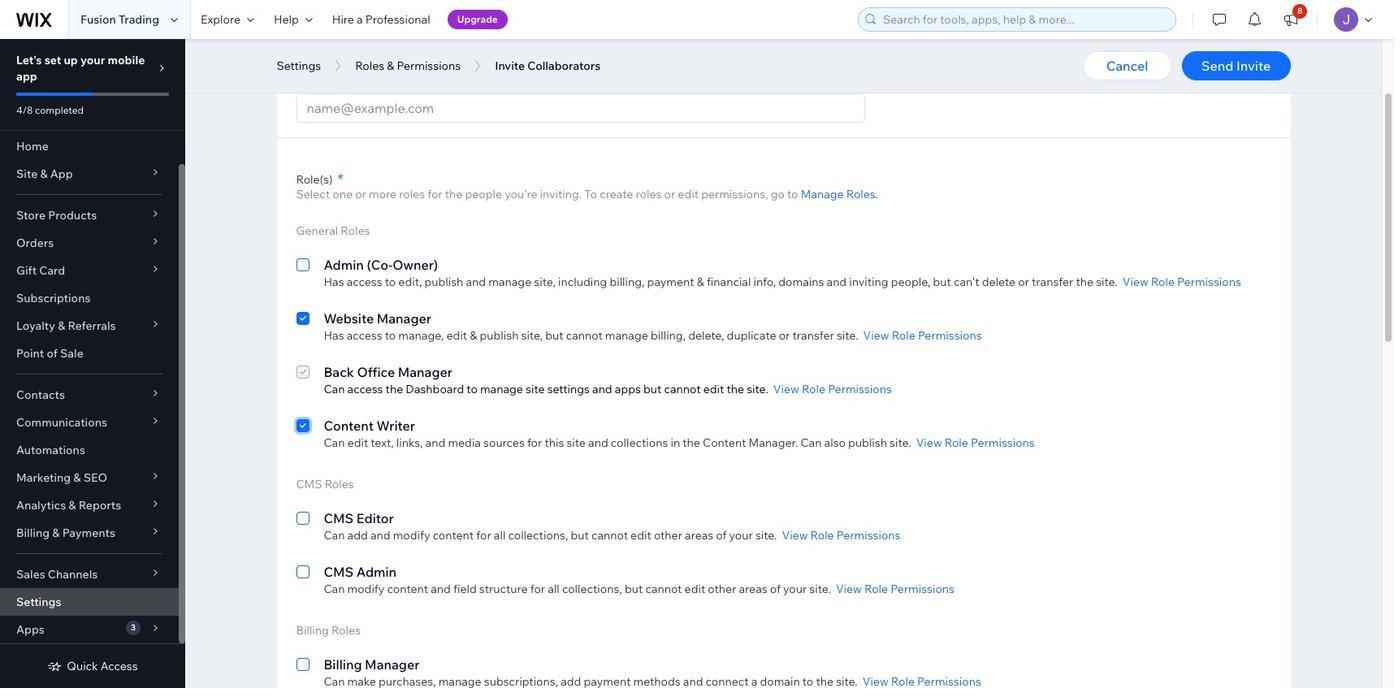 Task type: locate. For each thing, give the bounding box(es) containing it.
0 vertical spatial add
[[331, 72, 352, 86]]

the inside content writer can edit text, links, and media sources for this site and collections in the content manager. can also publish site. view role permissions
[[683, 436, 701, 450]]

cannot inside website manager has access to manage, edit & publish site, but cannot manage billing, delete, duplicate or transfer site. view role permissions
[[566, 328, 603, 343]]

access inside website manager has access to manage, edit & publish site, but cannot manage billing, delete, duplicate or transfer site. view role permissions
[[347, 328, 382, 343]]

1 horizontal spatial roles
[[636, 187, 662, 202]]

a right by
[[608, 72, 614, 86]]

publish
[[425, 275, 464, 289], [480, 328, 519, 343], [849, 436, 888, 450]]

has inside website manager has access to manage, edit & publish site, but cannot manage billing, delete, duplicate or transfer site. view role permissions
[[324, 328, 344, 343]]

view inside admin (co-owner) has access to edit, publish and manage site, including billing, payment & financial info, domains and inviting people, but can't delete or transfer the site. view role permissions
[[1123, 275, 1149, 289]]

roles
[[355, 59, 385, 73], [341, 224, 370, 238], [325, 477, 354, 492], [332, 623, 361, 638]]

all right structure at the left of the page
[[548, 582, 560, 597]]

can up billing roles
[[324, 582, 345, 597]]

2 vertical spatial your
[[784, 582, 807, 597]]

can down cms roles
[[324, 528, 345, 543]]

admin down editor
[[357, 564, 397, 580]]

& for payments
[[52, 526, 60, 540]]

for
[[428, 187, 443, 202], [527, 436, 542, 450], [477, 528, 491, 543], [531, 582, 545, 597]]

site. inside cms admin can modify content and field structure for all collections, but cannot edit other areas of your site. view role permissions
[[810, 582, 831, 597]]

cms for admin
[[324, 564, 354, 580]]

site
[[526, 382, 545, 397], [567, 436, 586, 450]]

to left edit,
[[385, 275, 396, 289]]

but down cms editor can add and modify content for all collections, but cannot edit other areas of your site. view role permissions
[[625, 582, 643, 597]]

edit inside back office manager can access the dashboard to manage site settings and apps but cannot edit the site. view role permissions
[[704, 382, 724, 397]]

sales
[[16, 567, 45, 582]]

view role permissions button for admin (co-owner)
[[1123, 275, 1242, 289]]

2 vertical spatial cms
[[324, 564, 354, 580]]

0 vertical spatial other
[[654, 528, 683, 543]]

or right 'delete' in the top of the page
[[1019, 275, 1030, 289]]

1 horizontal spatial site
[[567, 436, 586, 450]]

collections, down cms editor can add and modify content for all collections, but cannot edit other areas of your site. view role permissions
[[562, 582, 622, 597]]

but up cms admin can modify content and field structure for all collections, but cannot edit other areas of your site. view role permissions
[[571, 528, 589, 543]]

manage left including
[[489, 275, 532, 289]]

gift card
[[16, 263, 65, 278]]

1 horizontal spatial publish
[[480, 328, 519, 343]]

0 vertical spatial transfer
[[1032, 275, 1074, 289]]

can for cms admin
[[324, 582, 345, 597]]

0 horizontal spatial other
[[654, 528, 683, 543]]

0 vertical spatial content
[[433, 528, 474, 543]]

contacts button
[[0, 381, 179, 409]]

add
[[331, 72, 352, 86], [348, 528, 368, 543]]

manage up the "sources"
[[480, 382, 523, 397]]

view role permissions button for website manager
[[864, 328, 982, 343]]

but inside cms editor can add and modify content for all collections, but cannot edit other areas of your site. view role permissions
[[571, 528, 589, 543]]

None checkbox
[[296, 255, 309, 289], [296, 362, 309, 397], [296, 416, 309, 450], [296, 562, 309, 597], [296, 655, 309, 688], [296, 255, 309, 289], [296, 362, 309, 397], [296, 416, 309, 450], [296, 562, 309, 597], [296, 655, 309, 688]]

billing up billing manager
[[296, 623, 329, 638]]

* right role(s)
[[338, 170, 344, 189]]

add down email(s) *
[[331, 72, 352, 86]]

settings down sales
[[16, 595, 61, 610]]

loyalty
[[16, 319, 55, 333]]

&
[[387, 59, 394, 73], [40, 167, 48, 181], [697, 275, 704, 289], [58, 319, 65, 333], [470, 328, 477, 343], [73, 471, 81, 485], [69, 498, 76, 513], [52, 526, 60, 540]]

role(s) * select one or more roles for the people you're inviting. to create roles or edit permissions, go to manage roles.
[[296, 170, 879, 202]]

0 horizontal spatial all
[[494, 528, 506, 543]]

let's set up your mobile app
[[16, 53, 145, 84]]

for left people
[[428, 187, 443, 202]]

admin down general roles in the left of the page
[[324, 257, 364, 273]]

point
[[16, 346, 44, 361]]

2 horizontal spatial of
[[770, 582, 781, 597]]

other inside cms editor can add and modify content for all collections, but cannot edit other areas of your site. view role permissions
[[654, 528, 683, 543]]

1 vertical spatial other
[[708, 582, 737, 597]]

orders
[[16, 236, 54, 250]]

& left reports
[[69, 498, 76, 513]]

to right go
[[788, 187, 799, 202]]

of inside cms admin can modify content and field structure for all collections, but cannot edit other areas of your site. view role permissions
[[770, 582, 781, 597]]

access inside back office manager can access the dashboard to manage site settings and apps but cannot edit the site. view role permissions
[[348, 382, 383, 397]]

& for reports
[[69, 498, 76, 513]]

0 horizontal spatial transfer
[[793, 328, 835, 343]]

0 horizontal spatial roles
[[399, 187, 425, 202]]

of inside cms editor can add and modify content for all collections, but cannot edit other areas of your site. view role permissions
[[716, 528, 727, 543]]

& right site
[[40, 167, 48, 181]]

roles for cms editor
[[325, 477, 354, 492]]

subscriptions
[[16, 291, 91, 306]]

and left inviting
[[827, 275, 847, 289]]

site,
[[534, 275, 556, 289], [521, 328, 543, 343]]

delete,
[[689, 328, 725, 343]]

loyalty & referrals
[[16, 319, 116, 333]]

& for permissions
[[387, 59, 394, 73]]

0 vertical spatial your
[[80, 53, 105, 67]]

1 horizontal spatial modify
[[393, 528, 430, 543]]

& left invitees,
[[387, 59, 394, 73]]

settings for the settings link
[[16, 595, 61, 610]]

site left settings
[[526, 382, 545, 397]]

your
[[80, 53, 105, 67], [730, 528, 753, 543], [784, 582, 807, 597]]

cms editor can add and modify content for all collections, but cannot edit other areas of your site. view role permissions
[[324, 510, 901, 543]]

0 vertical spatial all
[[494, 528, 506, 543]]

1 roles from the left
[[399, 187, 425, 202]]

Search for tools, apps, help & more... field
[[879, 8, 1171, 31]]

0 horizontal spatial content
[[324, 418, 374, 434]]

to
[[316, 72, 329, 86], [585, 187, 597, 202]]

access
[[347, 275, 382, 289], [347, 328, 382, 343], [348, 382, 383, 397]]

1 vertical spatial manage
[[605, 328, 648, 343]]

1 horizontal spatial other
[[708, 582, 737, 597]]

1 vertical spatial transfer
[[793, 328, 835, 343]]

all up structure at the left of the page
[[494, 528, 506, 543]]

cancel button
[[1083, 51, 1172, 80]]

publish inside website manager has access to manage, edit & publish site, but cannot manage billing, delete, duplicate or transfer site. view role permissions
[[480, 328, 519, 343]]

of inside sidebar element
[[47, 346, 58, 361]]

access down (co-
[[347, 275, 382, 289]]

roles
[[399, 187, 425, 202], [636, 187, 662, 202]]

invite
[[1237, 58, 1271, 74], [495, 59, 525, 73]]

or inside website manager has access to manage, edit & publish site, but cannot manage billing, delete, duplicate or transfer site. view role permissions
[[779, 328, 790, 343]]

and down editor
[[371, 528, 391, 543]]

cannot down cms editor can add and modify content for all collections, but cannot edit other areas of your site. view role permissions
[[646, 582, 682, 597]]

but inside cms admin can modify content and field structure for all collections, but cannot edit other areas of your site. view role permissions
[[625, 582, 643, 597]]

for inside content writer can edit text, links, and media sources for this site and collections in the content manager. can also publish site. view role permissions
[[527, 436, 542, 450]]

transfer right 'delete' in the top of the page
[[1032, 275, 1074, 289]]

to inside admin (co-owner) has access to edit, publish and manage site, including billing, payment & financial info, domains and inviting people, but can't delete or transfer the site. view role permissions
[[385, 275, 396, 289]]

apps
[[16, 623, 45, 637]]

or right duplicate
[[779, 328, 790, 343]]

your inside let's set up your mobile app
[[80, 53, 105, 67]]

0 vertical spatial site,
[[534, 275, 556, 289]]

website manager has access to manage, edit & publish site, but cannot manage billing, delete, duplicate or transfer site. view role permissions
[[324, 310, 982, 343]]

role inside cms admin can modify content and field structure for all collections, but cannot edit other areas of your site. view role permissions
[[865, 582, 888, 597]]

1 horizontal spatial content
[[703, 436, 746, 450]]

areas inside cms admin can modify content and field structure for all collections, but cannot edit other areas of your site. view role permissions
[[739, 582, 768, 597]]

0 horizontal spatial invite
[[495, 59, 525, 73]]

0 vertical spatial settings
[[277, 59, 321, 73]]

quick
[[67, 659, 98, 674]]

set
[[44, 53, 61, 67]]

dashboard
[[406, 382, 464, 397]]

permissions inside website manager has access to manage, edit & publish site, but cannot manage billing, delete, duplicate or transfer site. view role permissions
[[918, 328, 982, 343]]

roles right create
[[636, 187, 662, 202]]

manager
[[377, 310, 432, 327], [398, 364, 453, 380], [365, 657, 420, 673]]

2 vertical spatial access
[[348, 382, 383, 397]]

1 vertical spatial content
[[387, 582, 428, 597]]

1 vertical spatial areas
[[739, 582, 768, 597]]

collections, up structure at the left of the page
[[508, 528, 568, 543]]

1 vertical spatial a
[[608, 72, 614, 86]]

& inside popup button
[[58, 319, 65, 333]]

role inside website manager has access to manage, edit & publish site, but cannot manage billing, delete, duplicate or transfer site. view role permissions
[[892, 328, 916, 343]]

or inside admin (co-owner) has access to edit, publish and manage site, including billing, payment & financial info, domains and inviting people, but can't delete or transfer the site. view role permissions
[[1019, 275, 1030, 289]]

automations
[[16, 443, 85, 458]]

1 vertical spatial access
[[347, 328, 382, 343]]

cms inside cms admin can modify content and field structure for all collections, but cannot edit other areas of your site. view role permissions
[[324, 564, 354, 580]]

and right links,
[[426, 436, 446, 450]]

marketing & seo button
[[0, 464, 179, 492]]

to left manage,
[[385, 328, 396, 343]]

cms
[[296, 477, 322, 492], [324, 510, 354, 527], [324, 564, 354, 580]]

1 vertical spatial cms
[[324, 510, 354, 527]]

billing for billing & payments
[[16, 526, 50, 540]]

modify up billing roles
[[348, 582, 385, 597]]

view inside cms editor can add and modify content for all collections, but cannot edit other areas of your site. view role permissions
[[782, 528, 808, 543]]

quick access button
[[47, 659, 138, 674]]

0 vertical spatial manager
[[377, 310, 432, 327]]

0 vertical spatial of
[[47, 346, 58, 361]]

0 vertical spatial content
[[324, 418, 374, 434]]

modify down editor
[[393, 528, 430, 543]]

0 vertical spatial site
[[526, 382, 545, 397]]

settings
[[277, 59, 321, 73], [16, 595, 61, 610]]

1 vertical spatial site
[[567, 436, 586, 450]]

communications button
[[0, 409, 179, 436]]

access for office
[[348, 382, 383, 397]]

site right "this"
[[567, 436, 586, 450]]

can down back
[[324, 382, 345, 397]]

modify inside cms editor can add and modify content for all collections, but cannot edit other areas of your site. view role permissions
[[393, 528, 430, 543]]

site. inside content writer can edit text, links, and media sources for this site and collections in the content manager. can also publish site. view role permissions
[[890, 436, 912, 450]]

manager for website
[[377, 310, 432, 327]]

content left manager.
[[703, 436, 746, 450]]

0 vertical spatial collections,
[[508, 528, 568, 543]]

to left create
[[585, 187, 597, 202]]

0 vertical spatial admin
[[324, 257, 364, 273]]

1 vertical spatial settings
[[16, 595, 61, 610]]

2 horizontal spatial publish
[[849, 436, 888, 450]]

1 vertical spatial *
[[338, 170, 344, 189]]

0 horizontal spatial publish
[[425, 275, 464, 289]]

can't
[[954, 275, 980, 289]]

1 vertical spatial collections,
[[562, 582, 622, 597]]

site & app
[[16, 167, 73, 181]]

to down email(s)
[[316, 72, 329, 86]]

access down 'office'
[[348, 382, 383, 397]]

website
[[324, 310, 374, 327]]

billing down billing roles
[[324, 657, 362, 673]]

billing down the analytics
[[16, 526, 50, 540]]

0 horizontal spatial billing,
[[610, 275, 645, 289]]

hire
[[332, 12, 354, 27]]

and left field
[[431, 582, 451, 597]]

home
[[16, 139, 49, 154]]

but left can't
[[933, 275, 952, 289]]

also
[[825, 436, 846, 450]]

orders button
[[0, 229, 179, 257]]

admin inside admin (co-owner) has access to edit, publish and manage site, including billing, payment & financial info, domains and inviting people, but can't delete or transfer the site. view role permissions
[[324, 257, 364, 273]]

has down website on the left top of page
[[324, 328, 344, 343]]

view
[[1123, 275, 1149, 289], [864, 328, 890, 343], [774, 382, 800, 397], [917, 436, 943, 450], [782, 528, 808, 543], [836, 582, 862, 597]]

site, inside admin (co-owner) has access to edit, publish and manage site, including billing, payment & financial info, domains and inviting people, but can't delete or transfer the site. view role permissions
[[534, 275, 556, 289]]

cms inside cms editor can add and modify content for all collections, but cannot edit other areas of your site. view role permissions
[[324, 510, 354, 527]]

1 vertical spatial site,
[[521, 328, 543, 343]]

1 horizontal spatial all
[[548, 582, 560, 597]]

8 button
[[1274, 0, 1309, 39]]

0 horizontal spatial site
[[526, 382, 545, 397]]

1 vertical spatial your
[[730, 528, 753, 543]]

1 vertical spatial manager
[[398, 364, 453, 380]]

has up website on the left top of page
[[324, 275, 344, 289]]

payments
[[62, 526, 115, 540]]

& right loyalty
[[58, 319, 65, 333]]

1 vertical spatial billing
[[296, 623, 329, 638]]

the inside role(s) * select one or more roles for the people you're inviting. to create roles or edit permissions, go to manage roles.
[[445, 187, 463, 202]]

admin (co-owner) has access to edit, publish and manage site, including billing, payment & financial info, domains and inviting people, but can't delete or transfer the site. view role permissions
[[324, 257, 1242, 289]]

billing, left 'payment'
[[610, 275, 645, 289]]

of
[[47, 346, 58, 361], [716, 528, 727, 543], [770, 582, 781, 597]]

2 horizontal spatial your
[[784, 582, 807, 597]]

2 vertical spatial manage
[[480, 382, 523, 397]]

to inside back office manager can access the dashboard to manage site settings and apps but cannot edit the site. view role permissions
[[467, 382, 478, 397]]

analytics & reports button
[[0, 492, 179, 519]]

* for email(s) *
[[343, 51, 349, 70]]

manage inside admin (co-owner) has access to edit, publish and manage site, including billing, payment & financial info, domains and inviting people, but can't delete or transfer the site. view role permissions
[[489, 275, 532, 289]]

content up text,
[[324, 418, 374, 434]]

permissions inside content writer can edit text, links, and media sources for this site and collections in the content manager. can also publish site. view role permissions
[[971, 436, 1035, 450]]

0 vertical spatial cms
[[296, 477, 322, 492]]

& left the financial
[[697, 275, 704, 289]]

but up settings
[[546, 328, 564, 343]]

1 horizontal spatial settings
[[277, 59, 321, 73]]

cannot inside back office manager can access the dashboard to manage site settings and apps but cannot edit the site. view role permissions
[[664, 382, 701, 397]]

all inside cms editor can add and modify content for all collections, but cannot edit other areas of your site. view role permissions
[[494, 528, 506, 543]]

role inside cms editor can add and modify content for all collections, but cannot edit other areas of your site. view role permissions
[[811, 528, 834, 543]]

None checkbox
[[296, 309, 309, 343], [296, 509, 309, 543], [296, 309, 309, 343], [296, 509, 309, 543]]

permissions inside button
[[397, 59, 461, 73]]

1 horizontal spatial a
[[608, 72, 614, 86]]

transfer down domains
[[793, 328, 835, 343]]

0 horizontal spatial areas
[[685, 528, 714, 543]]

content inside cms admin can modify content and field structure for all collections, but cannot edit other areas of your site. view role permissions
[[387, 582, 428, 597]]

1 horizontal spatial of
[[716, 528, 727, 543]]

0 horizontal spatial modify
[[348, 582, 385, 597]]

1 horizontal spatial to
[[585, 187, 597, 202]]

to inside role(s) * select one or more roles for the people you're inviting. to create roles or edit permissions, go to manage roles.
[[788, 187, 799, 202]]

1 vertical spatial billing,
[[651, 328, 686, 343]]

1 horizontal spatial billing,
[[651, 328, 686, 343]]

content
[[324, 418, 374, 434], [703, 436, 746, 450]]

can inside cms editor can add and modify content for all collections, but cannot edit other areas of your site. view role permissions
[[324, 528, 345, 543]]

invite collaborators
[[495, 59, 601, 73]]

content up field
[[433, 528, 474, 543]]

& for referrals
[[58, 319, 65, 333]]

email
[[505, 72, 534, 86]]

access down website on the left top of page
[[347, 328, 382, 343]]

settings down the help button
[[277, 59, 321, 73]]

2 vertical spatial manager
[[365, 657, 420, 673]]

1 vertical spatial publish
[[480, 328, 519, 343]]

mobile
[[108, 53, 145, 67]]

0 vertical spatial has
[[324, 275, 344, 289]]

publish right manage,
[[480, 328, 519, 343]]

content inside cms editor can add and modify content for all collections, but cannot edit other areas of your site. view role permissions
[[433, 528, 474, 543]]

each
[[477, 72, 503, 86]]

can left also
[[801, 436, 822, 450]]

view inside content writer can edit text, links, and media sources for this site and collections in the content manager. can also publish site. view role permissions
[[917, 436, 943, 450]]

0 horizontal spatial of
[[47, 346, 58, 361]]

app
[[16, 69, 37, 84]]

1 horizontal spatial areas
[[739, 582, 768, 597]]

manage,
[[399, 328, 444, 343]]

publish inside admin (co-owner) has access to edit, publish and manage site, including billing, payment & financial info, domains and inviting people, but can't delete or transfer the site. view role permissions
[[425, 275, 464, 289]]

can up cms roles
[[324, 436, 345, 450]]

manage inside back office manager can access the dashboard to manage site settings and apps but cannot edit the site. view role permissions
[[480, 382, 523, 397]]

2 has from the top
[[324, 328, 344, 343]]

for up field
[[477, 528, 491, 543]]

1 vertical spatial has
[[324, 328, 344, 343]]

1 vertical spatial of
[[716, 528, 727, 543]]

billing inside billing & payments 'dropdown button'
[[16, 526, 50, 540]]

site. inside cms editor can add and modify content for all collections, but cannot edit other areas of your site. view role permissions
[[756, 528, 777, 543]]

site & app button
[[0, 160, 179, 188]]

access inside admin (co-owner) has access to edit, publish and manage site, including billing, payment & financial info, domains and inviting people, but can't delete or transfer the site. view role permissions
[[347, 275, 382, 289]]

settings inside button
[[277, 59, 321, 73]]

manage up back office manager can access the dashboard to manage site settings and apps but cannot edit the site. view role permissions
[[605, 328, 648, 343]]

0 vertical spatial manage
[[489, 275, 532, 289]]

0 vertical spatial billing
[[16, 526, 50, 540]]

add down editor
[[348, 528, 368, 543]]

payment
[[647, 275, 695, 289]]

access
[[101, 659, 138, 674]]

1 horizontal spatial your
[[730, 528, 753, 543]]

but right the apps
[[644, 382, 662, 397]]

view role permissions button for cms editor
[[782, 528, 901, 543]]

0 vertical spatial areas
[[685, 528, 714, 543]]

other
[[654, 528, 683, 543], [708, 582, 737, 597]]

other inside cms admin can modify content and field structure for all collections, but cannot edit other areas of your site. view role permissions
[[708, 582, 737, 597]]

or
[[355, 187, 366, 202], [664, 187, 676, 202], [1019, 275, 1030, 289], [779, 328, 790, 343]]

publish down owner)
[[425, 275, 464, 289]]

0 vertical spatial *
[[343, 51, 349, 70]]

& right manage,
[[470, 328, 477, 343]]

a right hire
[[357, 12, 363, 27]]

cannot
[[566, 328, 603, 343], [664, 382, 701, 397], [592, 528, 628, 543], [646, 582, 682, 597]]

store products
[[16, 208, 97, 223]]

roles right more
[[399, 187, 425, 202]]

but inside back office manager can access the dashboard to manage site settings and apps but cannot edit the site. view role permissions
[[644, 382, 662, 397]]

content left field
[[387, 582, 428, 597]]

* right email(s)
[[343, 51, 349, 70]]

2 vertical spatial billing
[[324, 657, 362, 673]]

can for cms editor
[[324, 528, 345, 543]]

for right structure at the left of the page
[[531, 582, 545, 597]]

1 horizontal spatial transfer
[[1032, 275, 1074, 289]]

or right create
[[664, 187, 676, 202]]

by
[[593, 72, 606, 86]]

1 horizontal spatial content
[[433, 528, 474, 543]]

roles for admin (co-owner)
[[341, 224, 370, 238]]

has inside admin (co-owner) has access to edit, publish and manage site, including billing, payment & financial info, domains and inviting people, but can't delete or transfer the site. view role permissions
[[324, 275, 344, 289]]

editor
[[357, 510, 394, 527]]

publish right also
[[849, 436, 888, 450]]

1 has from the top
[[324, 275, 344, 289]]

0 horizontal spatial your
[[80, 53, 105, 67]]

0 vertical spatial to
[[316, 72, 329, 86]]

2 vertical spatial publish
[[849, 436, 888, 450]]

this
[[545, 436, 564, 450]]

view role permissions button for cms admin
[[836, 582, 955, 597]]

your inside cms admin can modify content and field structure for all collections, but cannot edit other areas of your site. view role permissions
[[784, 582, 807, 597]]

0 vertical spatial billing,
[[610, 275, 645, 289]]

cannot up content writer can edit text, links, and media sources for this site and collections in the content manager. can also publish site. view role permissions
[[664, 382, 701, 397]]

1 vertical spatial add
[[348, 528, 368, 543]]

1 vertical spatial to
[[585, 187, 597, 202]]

0 vertical spatial modify
[[393, 528, 430, 543]]

to
[[788, 187, 799, 202], [385, 275, 396, 289], [385, 328, 396, 343], [467, 382, 478, 397]]

for left "this"
[[527, 436, 542, 450]]

permissions inside cms admin can modify content and field structure for all collections, but cannot edit other areas of your site. view role permissions
[[891, 582, 955, 597]]

1 vertical spatial all
[[548, 582, 560, 597]]

1 vertical spatial admin
[[357, 564, 397, 580]]

0 vertical spatial access
[[347, 275, 382, 289]]

cannot up cms admin can modify content and field structure for all collections, but cannot edit other areas of your site. view role permissions
[[592, 528, 628, 543]]

cms for roles
[[296, 477, 322, 492]]

settings inside sidebar element
[[16, 595, 61, 610]]

billing, left delete,
[[651, 328, 686, 343]]

point of sale
[[16, 346, 84, 361]]

1 vertical spatial content
[[703, 436, 746, 450]]

2 vertical spatial of
[[770, 582, 781, 597]]

0 horizontal spatial content
[[387, 582, 428, 597]]

1 vertical spatial modify
[[348, 582, 385, 597]]

inviting
[[850, 275, 889, 289]]

cannot up back office manager can access the dashboard to manage site settings and apps but cannot edit the site. view role permissions
[[566, 328, 603, 343]]

0 horizontal spatial a
[[357, 12, 363, 27]]

& down analytics & reports
[[52, 526, 60, 540]]

2 roles from the left
[[636, 187, 662, 202]]

domains
[[779, 275, 824, 289]]

invite collaborators button
[[487, 54, 609, 78]]

1 horizontal spatial invite
[[1237, 58, 1271, 74]]

0 vertical spatial publish
[[425, 275, 464, 289]]

cannot inside cms editor can add and modify content for all collections, but cannot edit other areas of your site. view role permissions
[[592, 528, 628, 543]]

apps
[[615, 382, 641, 397]]

the
[[445, 187, 463, 202], [1076, 275, 1094, 289], [386, 382, 403, 397], [727, 382, 745, 397], [683, 436, 701, 450]]

0 horizontal spatial settings
[[16, 595, 61, 610]]

add inside cms editor can add and modify content for all collections, but cannot edit other areas of your site. view role permissions
[[348, 528, 368, 543]]

to right dashboard
[[467, 382, 478, 397]]

& left seo
[[73, 471, 81, 485]]

& inside button
[[387, 59, 394, 73]]

and left the apps
[[593, 382, 613, 397]]



Task type: describe. For each thing, give the bounding box(es) containing it.
multiple
[[354, 72, 398, 86]]

transfer inside admin (co-owner) has access to edit, publish and manage site, including billing, payment & financial info, domains and inviting people, but can't delete or transfer the site. view role permissions
[[1032, 275, 1074, 289]]

site, inside website manager has access to manage, edit & publish site, but cannot manage billing, delete, duplicate or transfer site. view role permissions
[[521, 328, 543, 343]]

billing manager
[[324, 657, 420, 673]]

settings button
[[269, 54, 329, 78]]

marketing & seo
[[16, 471, 107, 485]]

billing roles
[[296, 623, 361, 638]]

channels
[[48, 567, 98, 582]]

view inside back office manager can access the dashboard to manage site settings and apps but cannot edit the site. view role permissions
[[774, 382, 800, 397]]

communications
[[16, 415, 107, 430]]

roles & permissions
[[355, 59, 461, 73]]

you're
[[505, 187, 538, 202]]

billing, inside admin (co-owner) has access to edit, publish and manage site, including billing, payment & financial info, domains and inviting people, but can't delete or transfer the site. view role permissions
[[610, 275, 645, 289]]

manager for billing
[[365, 657, 420, 673]]

card
[[39, 263, 65, 278]]

collaborators
[[528, 59, 601, 73]]

invitees,
[[400, 72, 444, 86]]

& inside admin (co-owner) has access to edit, publish and manage site, including billing, payment & financial info, domains and inviting people, but can't delete or transfer the site. view role permissions
[[697, 275, 704, 289]]

but inside admin (co-owner) has access to edit, publish and manage site, including billing, payment & financial info, domains and inviting people, but can't delete or transfer the site. view role permissions
[[933, 275, 952, 289]]

contacts
[[16, 388, 65, 402]]

site. inside website manager has access to manage, edit & publish site, but cannot manage billing, delete, duplicate or transfer site. view role permissions
[[837, 328, 859, 343]]

areas inside cms editor can add and modify content for all collections, but cannot edit other areas of your site. view role permissions
[[685, 528, 714, 543]]

3
[[131, 623, 136, 633]]

select
[[296, 187, 330, 202]]

access for (co-
[[347, 275, 382, 289]]

sources
[[484, 436, 525, 450]]

transfer inside website manager has access to manage, edit & publish site, but cannot manage billing, delete, duplicate or transfer site. view role permissions
[[793, 328, 835, 343]]

can inside back office manager can access the dashboard to manage site settings and apps but cannot edit the site. view role permissions
[[324, 382, 345, 397]]

permissions inside admin (co-owner) has access to edit, publish and manage site, including billing, payment & financial info, domains and inviting people, but can't delete or transfer the site. view role permissions
[[1178, 275, 1242, 289]]

structure
[[479, 582, 528, 597]]

manage inside website manager has access to manage, edit & publish site, but cannot manage billing, delete, duplicate or transfer site. view role permissions
[[605, 328, 648, 343]]

and inside back office manager can access the dashboard to manage site settings and apps but cannot edit the site. view role permissions
[[593, 382, 613, 397]]

seo
[[83, 471, 107, 485]]

gift
[[16, 263, 37, 278]]

roles.
[[847, 187, 879, 202]]

4/8 completed
[[16, 104, 84, 116]]

permissions inside back office manager can access the dashboard to manage site settings and apps but cannot edit the site. view role permissions
[[828, 382, 892, 397]]

delete
[[982, 275, 1016, 289]]

edit inside cms editor can add and modify content for all collections, but cannot edit other areas of your site. view role permissions
[[631, 528, 652, 543]]

for inside cms admin can modify content and field structure for all collections, but cannot edit other areas of your site. view role permissions
[[531, 582, 545, 597]]

enter
[[446, 72, 475, 86]]

cms admin can modify content and field structure for all collections, but cannot edit other areas of your site. view role permissions
[[324, 564, 955, 597]]

to inside website manager has access to manage, edit & publish site, but cannot manage billing, delete, duplicate or transfer site. view role permissions
[[385, 328, 396, 343]]

quick access
[[67, 659, 138, 674]]

upgrade
[[457, 13, 498, 25]]

settings link
[[0, 588, 179, 616]]

to add multiple invitees, enter each email separated by a comma.
[[316, 72, 659, 86]]

or right one
[[355, 187, 366, 202]]

cms for editor
[[324, 510, 354, 527]]

and inside cms editor can add and modify content for all collections, but cannot edit other areas of your site. view role permissions
[[371, 528, 391, 543]]

publish inside content writer can edit text, links, and media sources for this site and collections in the content manager. can also publish site. view role permissions
[[849, 436, 888, 450]]

people,
[[891, 275, 931, 289]]

site inside back office manager can access the dashboard to manage site settings and apps but cannot edit the site. view role permissions
[[526, 382, 545, 397]]

reports
[[79, 498, 121, 513]]

back office manager can access the dashboard to manage site settings and apps but cannot edit the site. view role permissions
[[324, 364, 892, 397]]

site inside content writer can edit text, links, and media sources for this site and collections in the content manager. can also publish site. view role permissions
[[567, 436, 586, 450]]

and right edit,
[[466, 275, 486, 289]]

billing & payments
[[16, 526, 115, 540]]

to inside role(s) * select one or more roles for the people you're inviting. to create roles or edit permissions, go to manage roles.
[[585, 187, 597, 202]]

and left collections
[[588, 436, 609, 450]]

financial
[[707, 275, 751, 289]]

view role permissions button for content writer
[[917, 436, 1035, 450]]

email(s)
[[296, 54, 338, 69]]

inviting.
[[540, 187, 582, 202]]

view inside cms admin can modify content and field structure for all collections, but cannot edit other areas of your site. view role permissions
[[836, 582, 862, 597]]

in
[[671, 436, 680, 450]]

billing for billing manager
[[324, 657, 362, 673]]

view inside website manager has access to manage, edit & publish site, but cannot manage billing, delete, duplicate or transfer site. view role permissions
[[864, 328, 890, 343]]

home link
[[0, 132, 179, 160]]

role inside back office manager can access the dashboard to manage site settings and apps but cannot edit the site. view role permissions
[[802, 382, 826, 397]]

settings
[[548, 382, 590, 397]]

all inside cms admin can modify content and field structure for all collections, but cannot edit other areas of your site. view role permissions
[[548, 582, 560, 597]]

collections, inside cms editor can add and modify content for all collections, but cannot edit other areas of your site. view role permissions
[[508, 528, 568, 543]]

general
[[296, 224, 338, 238]]

manager inside back office manager can access the dashboard to manage site settings and apps but cannot edit the site. view role permissions
[[398, 364, 453, 380]]

comma.
[[617, 72, 659, 86]]

help button
[[264, 0, 323, 39]]

but inside website manager has access to manage, edit & publish site, but cannot manage billing, delete, duplicate or transfer site. view role permissions
[[546, 328, 564, 343]]

text,
[[371, 436, 394, 450]]

sales channels button
[[0, 561, 179, 588]]

0 vertical spatial a
[[357, 12, 363, 27]]

billing for billing roles
[[296, 623, 329, 638]]

cannot inside cms admin can modify content and field structure for all collections, but cannot edit other areas of your site. view role permissions
[[646, 582, 682, 597]]

analytics & reports
[[16, 498, 121, 513]]

edit,
[[399, 275, 422, 289]]

hire a professional
[[332, 12, 430, 27]]

explore
[[201, 12, 241, 27]]

collections, inside cms admin can modify content and field structure for all collections, but cannot edit other areas of your site. view role permissions
[[562, 582, 622, 597]]

back
[[324, 364, 354, 380]]

edit inside role(s) * select one or more roles for the people you're inviting. to create roles or edit permissions, go to manage roles.
[[678, 187, 699, 202]]

role(s)
[[296, 172, 333, 187]]

manager.
[[749, 436, 798, 450]]

admin inside cms admin can modify content and field structure for all collections, but cannot edit other areas of your site. view role permissions
[[357, 564, 397, 580]]

site. inside admin (co-owner) has access to edit, publish and manage site, including billing, payment & financial info, domains and inviting people, but can't delete or transfer the site. view role permissions
[[1097, 275, 1118, 289]]

duplicate
[[727, 328, 777, 343]]

analytics
[[16, 498, 66, 513]]

cms roles
[[296, 477, 354, 492]]

* for role(s) * select one or more roles for the people you're inviting. to create roles or edit permissions, go to manage roles.
[[338, 170, 344, 189]]

can for content writer
[[324, 436, 345, 450]]

send
[[1202, 58, 1234, 74]]

subscriptions link
[[0, 284, 179, 312]]

for inside cms editor can add and modify content for all collections, but cannot edit other areas of your site. view role permissions
[[477, 528, 491, 543]]

your inside cms editor can add and modify content for all collections, but cannot edit other areas of your site. view role permissions
[[730, 528, 753, 543]]

automations link
[[0, 436, 179, 464]]

send invite button
[[1182, 51, 1291, 80]]

the inside admin (co-owner) has access to edit, publish and manage site, including billing, payment & financial info, domains and inviting people, but can't delete or transfer the site. view role permissions
[[1076, 275, 1094, 289]]

collections
[[611, 436, 668, 450]]

view role permissions button for back office manager
[[774, 382, 892, 397]]

more
[[369, 187, 397, 202]]

role inside admin (co-owner) has access to edit, publish and manage site, including billing, payment & financial info, domains and inviting people, but can't delete or transfer the site. view role permissions
[[1152, 275, 1175, 289]]

app
[[50, 167, 73, 181]]

for inside role(s) * select one or more roles for the people you're inviting. to create roles or edit permissions, go to manage roles.
[[428, 187, 443, 202]]

store products button
[[0, 202, 179, 229]]

manage roles. button
[[801, 187, 879, 202]]

permissions,
[[702, 187, 769, 202]]

edit inside content writer can edit text, links, and media sources for this site and collections in the content manager. can also publish site. view role permissions
[[348, 436, 368, 450]]

loyalty & referrals button
[[0, 312, 179, 340]]

modify inside cms admin can modify content and field structure for all collections, but cannot edit other areas of your site. view role permissions
[[348, 582, 385, 597]]

permissions inside cms editor can add and modify content for all collections, but cannot edit other areas of your site. view role permissions
[[837, 528, 901, 543]]

including
[[558, 275, 607, 289]]

roles & permissions button
[[347, 54, 469, 78]]

hire a professional link
[[323, 0, 440, 39]]

name@example.com field
[[302, 94, 860, 122]]

sidebar element
[[0, 39, 185, 688]]

let's
[[16, 53, 42, 67]]

fusion
[[80, 12, 116, 27]]

0 horizontal spatial to
[[316, 72, 329, 86]]

manage
[[801, 187, 844, 202]]

upgrade button
[[448, 10, 508, 29]]

& inside website manager has access to manage, edit & publish site, but cannot manage billing, delete, duplicate or transfer site. view role permissions
[[470, 328, 477, 343]]

edit inside cms admin can modify content and field structure for all collections, but cannot edit other areas of your site. view role permissions
[[685, 582, 706, 597]]

& for app
[[40, 167, 48, 181]]

links,
[[396, 436, 423, 450]]

role inside content writer can edit text, links, and media sources for this site and collections in the content manager. can also publish site. view role permissions
[[945, 436, 969, 450]]

& for seo
[[73, 471, 81, 485]]

roles for billing manager
[[332, 623, 361, 638]]

info,
[[754, 275, 776, 289]]

site. inside back office manager can access the dashboard to manage site settings and apps but cannot edit the site. view role permissions
[[747, 382, 769, 397]]

billing, inside website manager has access to manage, edit & publish site, but cannot manage billing, delete, duplicate or transfer site. view role permissions
[[651, 328, 686, 343]]

roles inside button
[[355, 59, 385, 73]]

(co-
[[367, 257, 393, 273]]

point of sale link
[[0, 340, 179, 367]]

and inside cms admin can modify content and field structure for all collections, but cannot edit other areas of your site. view role permissions
[[431, 582, 451, 597]]

products
[[48, 208, 97, 223]]

up
[[64, 53, 78, 67]]

writer
[[377, 418, 415, 434]]

edit inside website manager has access to manage, edit & publish site, but cannot manage billing, delete, duplicate or transfer site. view role permissions
[[447, 328, 467, 343]]

settings for settings button
[[277, 59, 321, 73]]



Task type: vqa. For each thing, say whether or not it's contained in the screenshot.
"Tab List"
no



